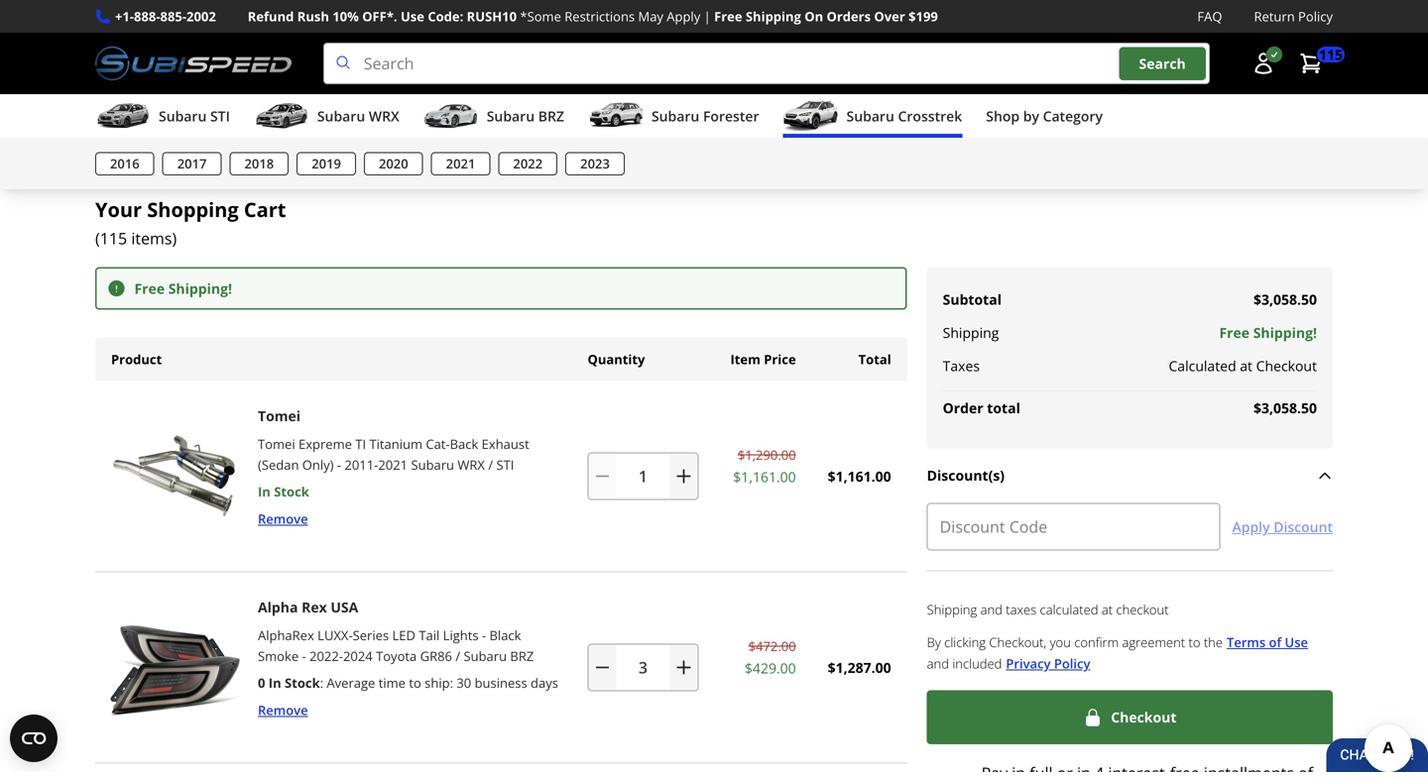 Task type: describe. For each thing, give the bounding box(es) containing it.
search
[[1139, 54, 1186, 73]]

back
[[450, 435, 478, 453]]

subaru crosstrek element
[[0, 138, 1428, 190]]

business
[[475, 675, 527, 692]]

Discount Code field
[[927, 503, 1220, 551]]

2021 button
[[431, 152, 490, 175]]

shop for shop now
[[285, 149, 318, 168]]

taxes
[[943, 357, 980, 376]]

a subaru sti thumbnail image image
[[95, 101, 151, 131]]

2022 button
[[498, 152, 558, 175]]

subaru crosstrek button
[[783, 98, 962, 138]]

subaru sti
[[159, 107, 230, 126]]

confirm
[[1074, 634, 1119, 652]]

remove button for rex
[[258, 701, 308, 720]]

0 vertical spatial shipping
[[746, 7, 801, 25]]

led
[[392, 627, 416, 645]]

toyota
[[376, 648, 417, 666]]

decrement image
[[593, 467, 612, 487]]

2 vertical spatial -
[[302, 648, 306, 666]]

2022-
[[310, 648, 343, 666]]

to inside alpha rex usa alpharex luxx-series led tail lights - black smoke - 2022-2024 toyota gr86 / subaru brz 0 in stock : average time to ship: 30 business days remove
[[409, 675, 421, 692]]

2023
[[580, 155, 610, 173]]

shop by category button
[[986, 98, 1103, 138]]

remove inside tomei tomei expreme ti titanium cat-back exhaust (sedan only) - 2011-2021 subaru wrx / sti in stock remove
[[258, 510, 308, 528]]

you
[[1050, 634, 1071, 652]]

refund rush 10% off*. use code: rush10 *some restrictions may apply | free shipping on orders over $199
[[248, 7, 938, 25]]

calculated
[[1040, 601, 1098, 619]]

0
[[258, 675, 265, 692]]

(115
[[95, 228, 127, 249]]

order total
[[943, 399, 1020, 418]]

ti
[[355, 435, 366, 453]]

remove inside alpha rex usa alpharex luxx-series led tail lights - black smoke - 2022-2024 toyota gr86 / subaru brz 0 in stock : average time to ship: 30 business days remove
[[258, 701, 308, 719]]

may
[[638, 7, 663, 25]]

$199
[[909, 7, 938, 25]]

0 horizontal spatial |
[[368, 148, 377, 169]]

2017 button
[[162, 152, 222, 175]]

shopping
[[147, 196, 239, 223]]

product
[[111, 351, 162, 369]]

calculated at checkout
[[1169, 357, 1317, 376]]

888-
[[134, 7, 160, 25]]

checkout link
[[927, 691, 1333, 745]]

a subaru brz thumbnail image image
[[423, 101, 479, 131]]

885-
[[160, 7, 186, 25]]

wrx inside dropdown button
[[369, 107, 399, 126]]

wrx inside tomei tomei expreme ti titanium cat-back exhaust (sedan only) - 2011-2021 subaru wrx / sti in stock remove
[[458, 456, 485, 474]]

return policy link
[[1254, 6, 1333, 27]]

subaru inside tomei tomei expreme ti titanium cat-back exhaust (sedan only) - 2011-2021 subaru wrx / sti in stock remove
[[411, 456, 454, 474]]

$1,287.00
[[828, 658, 891, 677]]

search input field
[[323, 43, 1210, 84]]

button image
[[1252, 52, 1276, 76]]

a subaru wrx thumbnail image image
[[254, 101, 309, 131]]

shipping for shipping and taxes calculated at checkout
[[927, 601, 977, 619]]

update vehicle button
[[393, 148, 494, 170]]

item price
[[730, 351, 796, 369]]

decrement image
[[593, 658, 612, 678]]

subaru forester
[[652, 107, 759, 126]]

total
[[859, 351, 891, 369]]

agreement
[[1122, 634, 1185, 652]]

1 horizontal spatial policy
[[1298, 7, 1333, 25]]

faq
[[1198, 7, 1222, 25]]

2 horizontal spatial -
[[482, 627, 486, 645]]

search button
[[1119, 47, 1206, 80]]

subaru wrx
[[317, 107, 399, 126]]

2 tomei from the top
[[258, 435, 295, 453]]

2023, subaru, brz
[[131, 148, 269, 169]]

of
[[1269, 634, 1282, 652]]

exhaust
[[482, 435, 529, 453]]

return policy
[[1254, 7, 1333, 25]]

privacy policy link
[[1006, 654, 1091, 675]]

$3,058.50 for order total
[[1254, 399, 1317, 418]]

calculated
[[1169, 357, 1236, 376]]

price
[[764, 351, 796, 369]]

update
[[393, 149, 442, 168]]

days
[[531, 675, 558, 692]]

subaru brz button
[[423, 98, 564, 138]]

titanium
[[369, 435, 423, 453]]

$1,290.00
[[738, 447, 796, 464]]

0 vertical spatial free shipping!
[[134, 279, 232, 298]]

:
[[320, 675, 323, 692]]

by clicking checkout, you confirm agreement to the terms of use and included privacy policy
[[927, 634, 1308, 673]]

open widget image
[[10, 715, 58, 763]]

2 vertical spatial free
[[1219, 323, 1250, 342]]

subaru for subaru brz
[[487, 107, 535, 126]]

subaru for subaru forester
[[652, 107, 700, 126]]

the
[[1204, 634, 1223, 652]]

1 horizontal spatial free
[[714, 7, 742, 25]]

a subaru crosstrek thumbnail image image
[[783, 101, 839, 131]]

shop for shop by category
[[986, 107, 1020, 126]]

a subaru forester thumbnail image image
[[588, 101, 644, 131]]

0 vertical spatial |
[[704, 7, 711, 25]]

2022
[[513, 155, 543, 173]]

1 horizontal spatial $1,161.00
[[828, 467, 891, 486]]

discount(s) button
[[927, 465, 1333, 487]]

clicking
[[944, 634, 986, 652]]

115
[[1319, 45, 1343, 64]]

rex
[[302, 598, 327, 617]]

$472.00 $429.00
[[745, 638, 796, 678]]

apply
[[667, 7, 700, 25]]

1 vertical spatial shipping!
[[1253, 323, 1317, 342]]

cart
[[244, 196, 286, 223]]

0 horizontal spatial brz
[[239, 148, 269, 169]]

use inside by clicking checkout, you confirm agreement to the terms of use and included privacy policy
[[1285, 634, 1308, 652]]

crosstrek
[[898, 107, 962, 126]]

2002
[[186, 7, 216, 25]]

alpha rex usa image
[[103, 597, 246, 740]]



Task type: locate. For each thing, give the bounding box(es) containing it.
wrx
[[369, 107, 399, 126], [458, 456, 485, 474]]

+1-888-885-2002
[[115, 7, 216, 25]]

1 vertical spatial policy
[[1054, 655, 1091, 673]]

0 vertical spatial stock
[[274, 483, 309, 501]]

/ down lights
[[456, 648, 460, 666]]

0 vertical spatial use
[[401, 7, 424, 25]]

1 vertical spatial and
[[927, 655, 949, 673]]

$1,161.00 right $1,290.00 $1,161.00
[[828, 467, 891, 486]]

shipping down subtotal
[[943, 323, 999, 342]]

included
[[953, 655, 1002, 673]]

smoke
[[258, 648, 299, 666]]

0 horizontal spatial 2021
[[378, 456, 408, 474]]

subaru right a subaru crosstrek thumbnail image
[[847, 107, 895, 126]]

use right off*. at the top left of the page
[[401, 7, 424, 25]]

1 horizontal spatial /
[[488, 456, 493, 474]]

0 vertical spatial shipping!
[[168, 279, 232, 298]]

0 horizontal spatial shop
[[285, 149, 318, 168]]

shop now link
[[285, 148, 352, 170]]

subaru left forester
[[652, 107, 700, 126]]

1 horizontal spatial free shipping!
[[1219, 323, 1317, 342]]

shipping up clicking
[[927, 601, 977, 619]]

2020 button
[[364, 152, 423, 175]]

at right calculated
[[1240, 357, 1253, 376]]

0 vertical spatial policy
[[1298, 7, 1333, 25]]

+1-888-885-2002 link
[[115, 6, 216, 27]]

stock inside tomei tomei expreme ti titanium cat-back exhaust (sedan only) - 2011-2021 subaru wrx / sti in stock remove
[[274, 483, 309, 501]]

1 horizontal spatial at
[[1240, 357, 1253, 376]]

remove down 0
[[258, 701, 308, 719]]

1 vertical spatial brz
[[239, 148, 269, 169]]

update vehicle
[[393, 149, 494, 168]]

| left 2020
[[368, 148, 377, 169]]

1 vertical spatial wrx
[[458, 456, 485, 474]]

1 vertical spatial $3,058.50
[[1254, 399, 1317, 418]]

shop inside dropdown button
[[986, 107, 1020, 126]]

2021 inside tomei tomei expreme ti titanium cat-back exhaust (sedan only) - 2011-2021 subaru wrx / sti in stock remove
[[378, 456, 408, 474]]

items)
[[131, 228, 177, 249]]

forester
[[703, 107, 759, 126]]

1 horizontal spatial brz
[[510, 648, 534, 666]]

taxes
[[1006, 601, 1037, 619]]

subaru down black
[[464, 648, 507, 666]]

by
[[1023, 107, 1039, 126]]

1 vertical spatial at
[[1102, 601, 1113, 619]]

0 vertical spatial shop
[[986, 107, 1020, 126]]

and
[[981, 601, 1003, 619], [927, 655, 949, 673]]

0 vertical spatial remove
[[258, 510, 308, 528]]

0 horizontal spatial -
[[302, 648, 306, 666]]

shop left now
[[285, 149, 318, 168]]

in
[[258, 483, 271, 501], [269, 675, 281, 692]]

$1,290.00 $1,161.00
[[733, 447, 796, 486]]

alpha rex usa alpharex luxx-series led tail lights - black smoke - 2022-2024 toyota gr86 / subaru brz 0 in stock : average time to ship: 30 business days remove
[[258, 598, 558, 719]]

luxx-
[[318, 627, 353, 645]]

-
[[337, 456, 341, 474], [482, 627, 486, 645], [302, 648, 306, 666]]

1 tomei from the top
[[258, 407, 301, 426]]

0 horizontal spatial to
[[409, 675, 421, 692]]

sti inside the subaru sti dropdown button
[[210, 107, 230, 126]]

0 horizontal spatial /
[[456, 648, 460, 666]]

remove
[[258, 510, 308, 528], [258, 701, 308, 719]]

0 horizontal spatial checkout
[[1111, 708, 1177, 727]]

None number field
[[588, 453, 699, 501], [588, 644, 699, 692], [588, 453, 699, 501], [588, 644, 699, 692]]

0 vertical spatial in
[[258, 483, 271, 501]]

$3,058.50 for subtotal
[[1254, 290, 1317, 309]]

115 button
[[1289, 44, 1345, 83]]

$472.00
[[748, 638, 796, 656]]

free
[[714, 7, 742, 25], [134, 279, 165, 298], [1219, 323, 1250, 342]]

in inside tomei tomei expreme ti titanium cat-back exhaust (sedan only) - 2011-2021 subaru wrx / sti in stock remove
[[258, 483, 271, 501]]

0 vertical spatial free
[[714, 7, 742, 25]]

1 horizontal spatial to
[[1189, 634, 1201, 652]]

1 vertical spatial free
[[134, 279, 165, 298]]

at up confirm
[[1102, 601, 1113, 619]]

1 vertical spatial shop
[[285, 149, 318, 168]]

2018 button
[[230, 152, 289, 175]]

checkout inside button
[[1111, 708, 1177, 727]]

1 horizontal spatial shop
[[986, 107, 1020, 126]]

sti up subaru,
[[210, 107, 230, 126]]

series
[[353, 627, 389, 645]]

0 vertical spatial wrx
[[369, 107, 399, 126]]

2019 button
[[297, 152, 356, 175]]

0 vertical spatial sti
[[210, 107, 230, 126]]

in right 0
[[269, 675, 281, 692]]

2023,
[[131, 148, 172, 169]]

free right apply on the top left of page
[[714, 7, 742, 25]]

0 vertical spatial brz
[[538, 107, 564, 126]]

subaru up 2023, subaru, brz
[[159, 107, 207, 126]]

remove down (sedan
[[258, 510, 308, 528]]

and down by
[[927, 655, 949, 673]]

brz up the 2022
[[538, 107, 564, 126]]

in inside alpha rex usa alpharex luxx-series led tail lights - black smoke - 2022-2024 toyota gr86 / subaru brz 0 in stock : average time to ship: 30 business days remove
[[269, 675, 281, 692]]

remove button down (sedan
[[258, 509, 308, 529]]

0 vertical spatial /
[[488, 456, 493, 474]]

1 vertical spatial free shipping!
[[1219, 323, 1317, 342]]

free up calculated at checkout in the top right of the page
[[1219, 323, 1250, 342]]

shipping left on
[[746, 7, 801, 25]]

wrx up 2020
[[369, 107, 399, 126]]

0 horizontal spatial $1,161.00
[[733, 467, 796, 486]]

1 vertical spatial shipping
[[943, 323, 999, 342]]

subaru brz
[[487, 107, 564, 126]]

0 vertical spatial 2021
[[446, 155, 476, 173]]

your shopping cart (115 items)
[[95, 196, 286, 249]]

/ inside tomei tomei expreme ti titanium cat-back exhaust (sedan only) - 2011-2021 subaru wrx / sti in stock remove
[[488, 456, 493, 474]]

shipping for shipping
[[943, 323, 999, 342]]

1 $3,058.50 from the top
[[1254, 290, 1317, 309]]

brz inside dropdown button
[[538, 107, 564, 126]]

your
[[95, 196, 142, 223]]

2021 right update
[[446, 155, 476, 173]]

2 vertical spatial shipping
[[927, 601, 977, 619]]

2021 inside dropdown button
[[446, 155, 476, 173]]

sti inside tomei tomei expreme ti titanium cat-back exhaust (sedan only) - 2011-2021 subaru wrx / sti in stock remove
[[496, 456, 514, 474]]

0 vertical spatial -
[[337, 456, 341, 474]]

(sedan
[[258, 456, 299, 474]]

/ down exhaust
[[488, 456, 493, 474]]

subaru sti button
[[95, 98, 230, 138]]

to right time
[[409, 675, 421, 692]]

subaru for subaru wrx
[[317, 107, 365, 126]]

1 vertical spatial to
[[409, 675, 421, 692]]

1 vertical spatial checkout
[[1111, 708, 1177, 727]]

code:
[[428, 7, 463, 25]]

to
[[1189, 634, 1201, 652], [409, 675, 421, 692]]

1 vertical spatial remove button
[[258, 701, 308, 720]]

rush
[[297, 7, 329, 25]]

0 vertical spatial to
[[1189, 634, 1201, 652]]

checkout down by clicking checkout, you confirm agreement to the terms of use and included privacy policy
[[1111, 708, 1177, 727]]

increment image
[[674, 658, 694, 678]]

restrictions
[[565, 7, 635, 25]]

0 horizontal spatial policy
[[1054, 655, 1091, 673]]

free shipping! down items)
[[134, 279, 232, 298]]

to left the
[[1189, 634, 1201, 652]]

subaru down the cat-
[[411, 456, 454, 474]]

remove button down 0
[[258, 701, 308, 720]]

1 horizontal spatial use
[[1285, 634, 1308, 652]]

cat-
[[426, 435, 450, 453]]

0 horizontal spatial free
[[134, 279, 165, 298]]

shop
[[986, 107, 1020, 126], [285, 149, 318, 168]]

tail
[[419, 627, 440, 645]]

2 horizontal spatial free
[[1219, 323, 1250, 342]]

2 vertical spatial brz
[[510, 648, 534, 666]]

and inside by clicking checkout, you confirm agreement to the terms of use and included privacy policy
[[927, 655, 949, 673]]

1 vertical spatial /
[[456, 648, 460, 666]]

increment image
[[674, 467, 694, 487]]

1 vertical spatial use
[[1285, 634, 1308, 652]]

free down items)
[[134, 279, 165, 298]]

subaru wrx button
[[254, 98, 399, 138]]

1 vertical spatial sti
[[496, 456, 514, 474]]

0 horizontal spatial use
[[401, 7, 424, 25]]

in down (sedan
[[258, 483, 271, 501]]

1 vertical spatial in
[[269, 675, 281, 692]]

average
[[327, 675, 375, 692]]

policy up 115
[[1298, 7, 1333, 25]]

remove button
[[258, 509, 308, 529], [258, 701, 308, 720]]

gr86
[[420, 648, 452, 666]]

1 vertical spatial tomei
[[258, 435, 295, 453]]

2 $3,058.50 from the top
[[1254, 399, 1317, 418]]

1 horizontal spatial 2021
[[446, 155, 476, 173]]

free shipping! up calculated at checkout in the top right of the page
[[1219, 323, 1317, 342]]

2024
[[343, 648, 373, 666]]

quantity
[[588, 351, 645, 369]]

terms of use link
[[1227, 632, 1308, 654]]

1 horizontal spatial sti
[[496, 456, 514, 474]]

subaru
[[159, 107, 207, 126], [317, 107, 365, 126], [487, 107, 535, 126], [652, 107, 700, 126], [847, 107, 895, 126], [411, 456, 454, 474], [464, 648, 507, 666]]

shop left by
[[986, 107, 1020, 126]]

- left black
[[482, 627, 486, 645]]

policy inside by clicking checkout, you confirm agreement to the terms of use and included privacy policy
[[1054, 655, 1091, 673]]

2021 down titanium
[[378, 456, 408, 474]]

$429.00
[[745, 659, 796, 678]]

| right apply on the top left of page
[[704, 7, 711, 25]]

- right only)
[[337, 456, 341, 474]]

subaru up the 2022
[[487, 107, 535, 126]]

tomei expreme ti titanium cat-back exhaust (sedan only) - 2011-2021 subaru wrx / sti link
[[258, 435, 529, 474]]

subaru inside dropdown button
[[652, 107, 700, 126]]

sti down exhaust
[[496, 456, 514, 474]]

1 vertical spatial stock
[[285, 675, 320, 692]]

to inside by clicking checkout, you confirm agreement to the terms of use and included privacy policy
[[1189, 634, 1201, 652]]

subaru forester button
[[588, 98, 759, 138]]

0 vertical spatial checkout
[[1256, 357, 1317, 376]]

/ inside alpha rex usa alpharex luxx-series led tail lights - black smoke - 2022-2024 toyota gr86 / subaru brz 0 in stock : average time to ship: 30 business days remove
[[456, 648, 460, 666]]

brz down black
[[510, 648, 534, 666]]

shop now
[[285, 149, 352, 168]]

stock down (sedan
[[274, 483, 309, 501]]

+1-
[[115, 7, 134, 25]]

2 remove button from the top
[[258, 701, 308, 720]]

1 horizontal spatial checkout
[[1256, 357, 1317, 376]]

$3,058.50 down calculated at checkout in the top right of the page
[[1254, 399, 1317, 418]]

subispeed logo image
[[95, 43, 291, 84]]

2019
[[312, 155, 341, 173]]

1 vertical spatial remove
[[258, 701, 308, 719]]

stock inside alpha rex usa alpharex luxx-series led tail lights - black smoke - 2022-2024 toyota gr86 / subaru brz 0 in stock : average time to ship: 30 business days remove
[[285, 675, 320, 692]]

0 horizontal spatial at
[[1102, 601, 1113, 619]]

and left taxes
[[981, 601, 1003, 619]]

now
[[322, 149, 352, 168]]

1 horizontal spatial and
[[981, 601, 1003, 619]]

alpharex luxx-series led tail lights - black smoke - 2022-2024 toyota gr86 / subaru brz link
[[258, 627, 534, 666]]

0 vertical spatial and
[[981, 601, 1003, 619]]

brz inside alpha rex usa alpharex luxx-series led tail lights - black smoke - 2022-2024 toyota gr86 / subaru brz 0 in stock : average time to ship: 30 business days remove
[[510, 648, 534, 666]]

vehicle
[[446, 149, 494, 168]]

30
[[457, 675, 471, 692]]

tomtb6090-sb02c 15-21 wrx & sti tomei expreme ti cat-back system, image
[[103, 405, 246, 548]]

main element
[[0, 94, 1428, 190]]

shipping! down your shopping cart (115 items)
[[168, 279, 232, 298]]

1 horizontal spatial -
[[337, 456, 341, 474]]

0 horizontal spatial free shipping!
[[134, 279, 232, 298]]

stock
[[274, 483, 309, 501], [285, 675, 320, 692]]

subaru up now
[[317, 107, 365, 126]]

refund
[[248, 7, 294, 25]]

2016 button
[[95, 152, 154, 175]]

0 vertical spatial $3,058.50
[[1254, 290, 1317, 309]]

faq link
[[1198, 6, 1222, 27]]

checkout
[[1256, 357, 1317, 376], [1111, 708, 1177, 727]]

ship:
[[425, 675, 453, 692]]

privacy
[[1006, 655, 1051, 673]]

subaru inside alpha rex usa alpharex luxx-series led tail lights - black smoke - 2022-2024 toyota gr86 / subaru brz 0 in stock : average time to ship: 30 business days remove
[[464, 648, 507, 666]]

0 horizontal spatial shipping!
[[168, 279, 232, 298]]

0 vertical spatial at
[[1240, 357, 1253, 376]]

1 vertical spatial 2021
[[378, 456, 408, 474]]

only)
[[302, 456, 334, 474]]

use right of
[[1285, 634, 1308, 652]]

2021
[[446, 155, 476, 173], [378, 456, 408, 474]]

0 vertical spatial remove button
[[258, 509, 308, 529]]

$1,161.00 down $1,290.00
[[733, 467, 796, 486]]

brz right subaru,
[[239, 148, 269, 169]]

$3,058.50 up calculated at checkout in the top right of the page
[[1254, 290, 1317, 309]]

subaru for subaru crosstrek
[[847, 107, 895, 126]]

stock down 2022-
[[285, 675, 320, 692]]

total
[[987, 399, 1020, 418]]

1 horizontal spatial shipping!
[[1253, 323, 1317, 342]]

2 horizontal spatial brz
[[538, 107, 564, 126]]

by
[[927, 634, 941, 652]]

tomei
[[258, 407, 301, 426], [258, 435, 295, 453]]

1 horizontal spatial wrx
[[458, 456, 485, 474]]

remove button for tomei
[[258, 509, 308, 529]]

wrx down back
[[458, 456, 485, 474]]

subaru for subaru sti
[[159, 107, 207, 126]]

- inside tomei tomei expreme ti titanium cat-back exhaust (sedan only) - 2011-2021 subaru wrx / sti in stock remove
[[337, 456, 341, 474]]

checkout
[[1116, 601, 1169, 619]]

orders
[[827, 7, 871, 25]]

1 vertical spatial |
[[368, 148, 377, 169]]

10%
[[333, 7, 359, 25]]

shipping! up calculated at checkout in the top right of the page
[[1253, 323, 1317, 342]]

0 horizontal spatial sti
[[210, 107, 230, 126]]

policy down you
[[1054, 655, 1091, 673]]

checkout right calculated
[[1256, 357, 1317, 376]]

0 vertical spatial tomei
[[258, 407, 301, 426]]

alpharex
[[258, 627, 314, 645]]

1 remove button from the top
[[258, 509, 308, 529]]

2 remove from the top
[[258, 701, 308, 719]]

1 horizontal spatial |
[[704, 7, 711, 25]]

tomei tomei expreme ti titanium cat-back exhaust (sedan only) - 2011-2021 subaru wrx / sti in stock remove
[[258, 407, 529, 528]]

2023 button
[[566, 152, 625, 175]]

1 vertical spatial -
[[482, 627, 486, 645]]

0 horizontal spatial and
[[927, 655, 949, 673]]

2018
[[244, 155, 274, 173]]

checkout,
[[989, 634, 1047, 652]]

1 remove from the top
[[258, 510, 308, 528]]

0 horizontal spatial wrx
[[369, 107, 399, 126]]

2017
[[177, 155, 207, 173]]

- left 2022-
[[302, 648, 306, 666]]

use
[[401, 7, 424, 25], [1285, 634, 1308, 652]]



Task type: vqa. For each thing, say whether or not it's contained in the screenshot.


